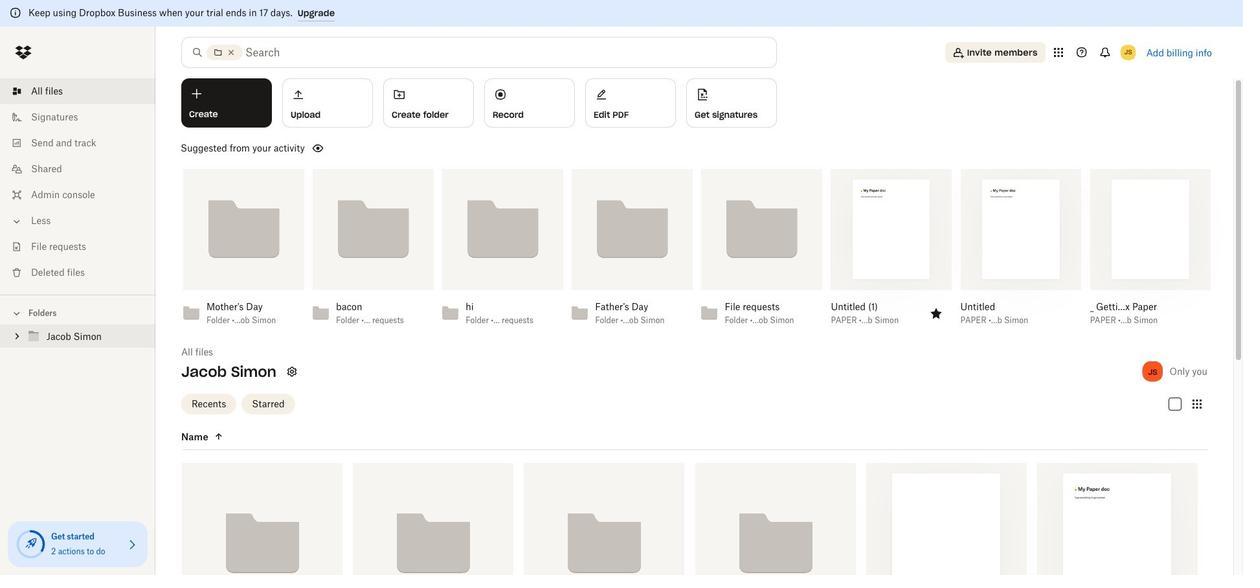 Task type: locate. For each thing, give the bounding box(es) containing it.
folder, send and track row
[[695, 463, 856, 575]]

list item
[[0, 78, 155, 104]]

folder, mother's day row
[[524, 463, 685, 575]]

file, _ getting started with dropbox paper.paper row
[[866, 463, 1027, 575]]

alert
[[0, 0, 1244, 27]]

folder, file requests row
[[353, 463, 514, 575]]

list
[[0, 71, 155, 295]]



Task type: describe. For each thing, give the bounding box(es) containing it.
Search in folder "Jacob Simon" text field
[[245, 45, 750, 60]]

less image
[[10, 215, 23, 228]]

folder settings image
[[284, 364, 300, 379]]

folder, father's day row
[[182, 463, 343, 575]]

dropbox image
[[10, 40, 36, 65]]

file, _ my paper doc.paper row
[[1037, 463, 1198, 575]]



Task type: vqa. For each thing, say whether or not it's contained in the screenshot.
in inside popup button
no



